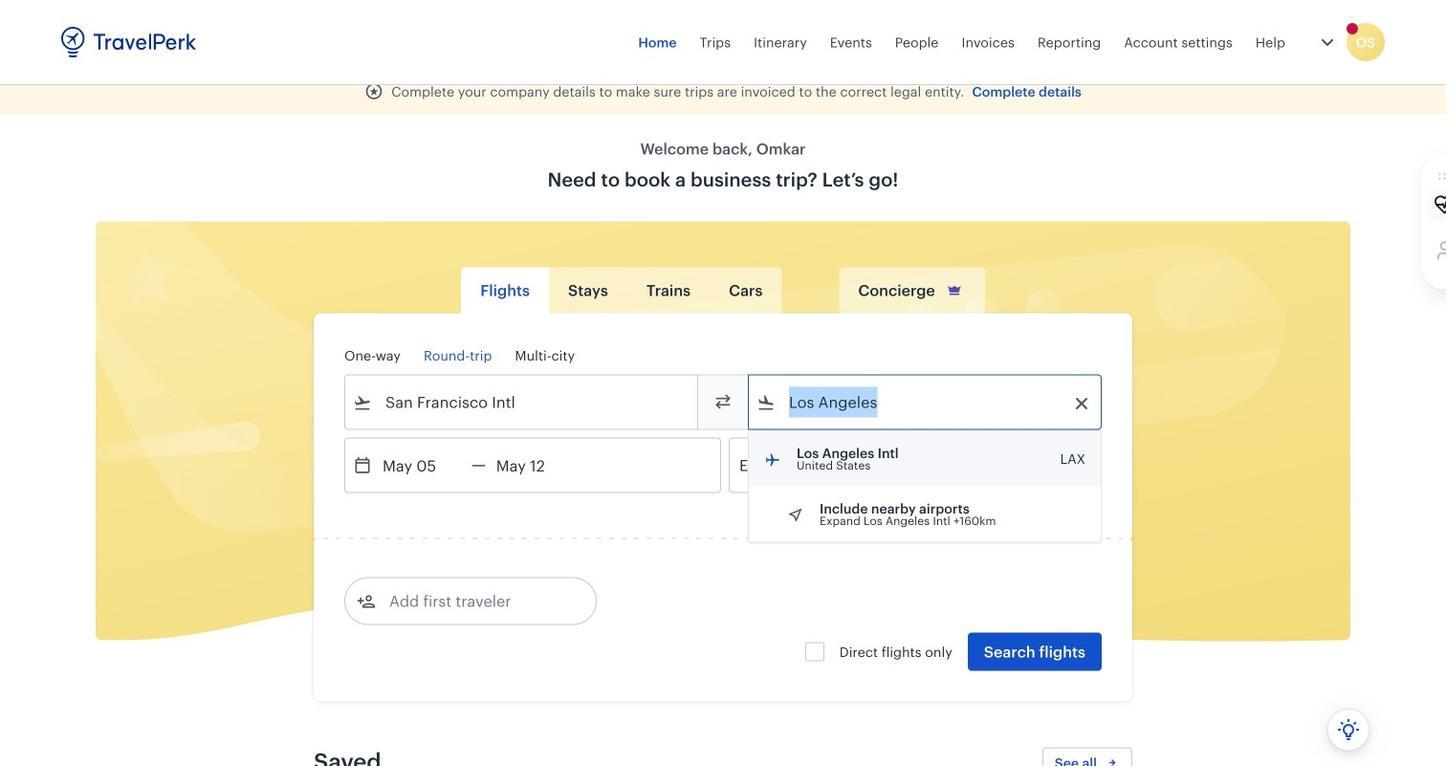 Task type: describe. For each thing, give the bounding box(es) containing it.
Depart text field
[[372, 438, 471, 492]]

Add first traveler search field
[[376, 586, 575, 616]]

To search field
[[776, 387, 1076, 417]]



Task type: vqa. For each thing, say whether or not it's contained in the screenshot.
Alaska Airlines image corresponding to Southwest Airlines image
no



Task type: locate. For each thing, give the bounding box(es) containing it.
From search field
[[372, 387, 672, 417]]

Return text field
[[486, 438, 585, 492]]



